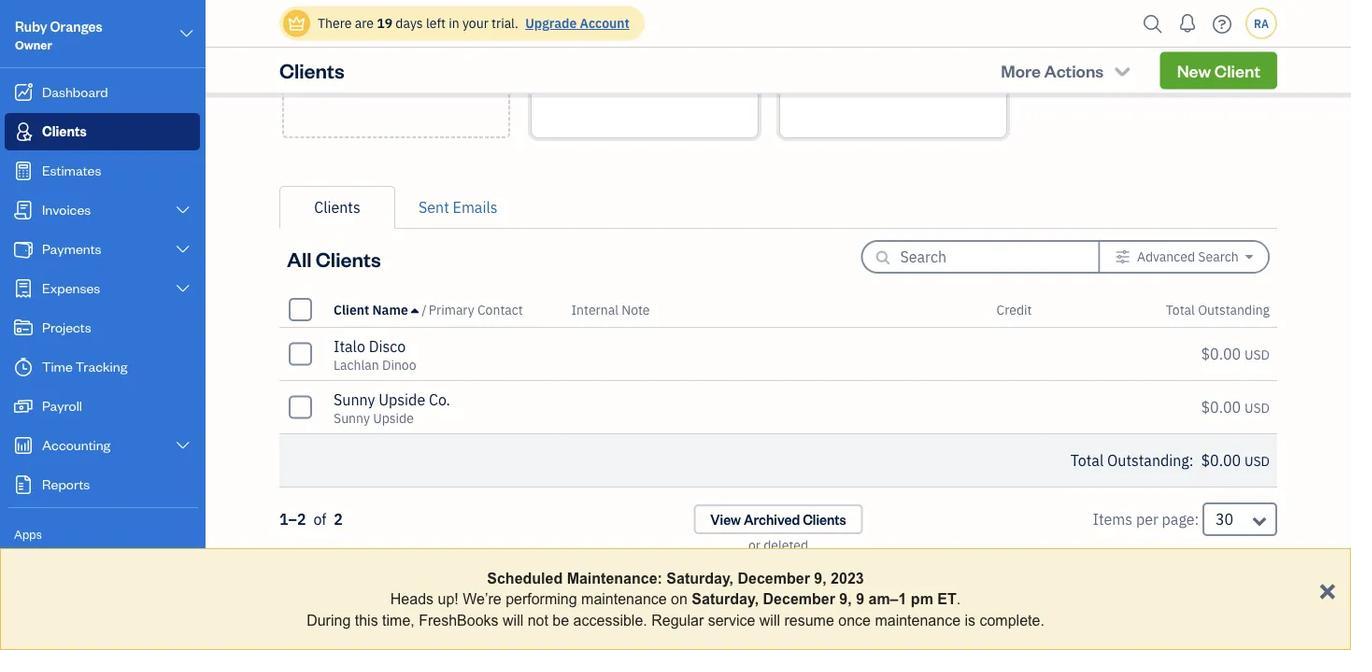 Task type: describe. For each thing, give the bounding box(es) containing it.
0 horizontal spatial 9,
[[815, 570, 827, 587]]

$0.00 for sunny upside co.
[[1202, 398, 1242, 417]]

2
[[334, 510, 343, 530]]

estimates link
[[5, 152, 200, 190]]

reports
[[42, 475, 90, 493]]

Search text field
[[901, 242, 1069, 272]]

not
[[528, 612, 549, 629]]

/
[[422, 301, 427, 318]]

invoices
[[42, 201, 91, 218]]

actions
[[1045, 59, 1104, 81]]

outstanding for total outstanding : $0.00 usd
[[1108, 451, 1190, 471]]

left
[[426, 14, 446, 32]]

× dialog
[[0, 549, 1352, 651]]

accessible.
[[574, 612, 648, 629]]

19
[[377, 14, 393, 32]]

primary contact
[[429, 301, 523, 318]]

caretup image
[[411, 302, 419, 317]]

primary
[[429, 301, 475, 318]]

0 horizontal spatial maintenance
[[582, 591, 667, 608]]

advanced
[[1138, 248, 1196, 266]]

account
[[580, 14, 630, 32]]

co. for sunny upside co.
[[940, 30, 958, 48]]

ra button
[[1246, 7, 1278, 39]]

contact
[[478, 301, 523, 318]]

apps link
[[5, 519, 200, 552]]

upgrade
[[526, 14, 577, 32]]

internal
[[572, 301, 619, 318]]

internal note
[[572, 301, 650, 318]]

upside for sunny upside co. sunny upside
[[379, 390, 426, 410]]

estimate image
[[12, 162, 35, 180]]

total outstanding : $0.00 usd
[[1071, 451, 1270, 471]]

am–1
[[869, 591, 907, 608]]

on
[[671, 591, 688, 608]]

time
[[42, 358, 73, 375]]

sent emails
[[419, 198, 498, 217]]

1 horizontal spatial maintenance
[[875, 612, 961, 629]]

disco inside the lachlan dinoo italo disco
[[638, 30, 671, 48]]

clients inside the "main" element
[[42, 122, 87, 140]]

days
[[396, 14, 423, 32]]

new client link
[[1161, 52, 1278, 89]]

estimates
[[42, 161, 101, 179]]

italo inside italo disco lachlan dinoo
[[334, 337, 365, 357]]

note
[[622, 301, 650, 318]]

sent
[[419, 198, 449, 217]]

ld
[[557, 14, 584, 43]]

clients down 'crown' icon at the top of page
[[280, 57, 345, 83]]

heads
[[391, 591, 434, 608]]

chart image
[[12, 437, 35, 455]]

settings image
[[1116, 250, 1131, 265]]

this
[[355, 612, 378, 629]]

client name link
[[334, 301, 422, 318]]

2 will from the left
[[760, 612, 781, 629]]

up!
[[438, 591, 459, 608]]

italo disco lachlan dinoo
[[334, 337, 417, 374]]

chevron large down image for accounting
[[174, 438, 192, 453]]

1 will from the left
[[503, 612, 524, 629]]

:
[[1190, 451, 1194, 471]]

we're
[[463, 591, 502, 608]]

trial.
[[492, 14, 519, 32]]

advanced search
[[1138, 248, 1239, 266]]

scheduled maintenance: saturday, december 9, 2023 heads up! we're performing maintenance on saturday, december 9, 9 am–1 pm et . during this time, freshbooks will not be accessible. regular service will resume once maintenance is complete.
[[307, 570, 1045, 629]]

team
[[14, 561, 44, 577]]

invoices link
[[5, 192, 200, 229]]

freshbooks
[[419, 612, 499, 629]]

members
[[46, 561, 95, 577]]

new client
[[1178, 59, 1261, 81]]

dinoo inside italo disco lachlan dinoo
[[382, 357, 417, 374]]

dashboard
[[42, 83, 108, 100]]

dashboard link
[[5, 74, 200, 111]]

items for items and services
[[14, 596, 43, 611]]

project image
[[12, 319, 35, 337]]

items and services link
[[5, 588, 200, 621]]

total outstanding link
[[1166, 301, 1270, 318]]

during
[[307, 612, 351, 629]]

money image
[[12, 397, 35, 416]]

items and services
[[14, 596, 113, 611]]

1 vertical spatial 9,
[[840, 591, 852, 608]]

upside for sunny upside co.
[[896, 30, 937, 48]]

italo inside the lachlan dinoo italo disco
[[608, 30, 635, 48]]

sunny for sunny upside co.
[[856, 30, 893, 48]]

there are 19 days left in your trial. upgrade account
[[318, 14, 630, 32]]

performing
[[506, 591, 577, 608]]

reports link
[[5, 466, 200, 504]]

.
[[957, 591, 961, 608]]

sunny upside co.
[[856, 30, 958, 48]]

view archived clients link
[[694, 505, 864, 535]]

usd for sunny upside co.
[[1245, 400, 1270, 417]]

new
[[1178, 59, 1212, 81]]

deleted
[[764, 537, 809, 554]]

1 vertical spatial december
[[763, 591, 836, 608]]

1 vertical spatial client
[[334, 301, 370, 318]]

scheduled
[[487, 570, 563, 587]]

0 vertical spatial chevron large down image
[[178, 22, 195, 45]]

0 vertical spatial saturday,
[[667, 570, 734, 587]]

service
[[708, 612, 756, 629]]

is
[[965, 612, 976, 629]]

more
[[1001, 59, 1041, 81]]

resume
[[785, 612, 835, 629]]

payments link
[[5, 231, 200, 268]]

there
[[318, 14, 352, 32]]

1 vertical spatial saturday,
[[692, 591, 759, 608]]



Task type: vqa. For each thing, say whether or not it's contained in the screenshot.
the money icon
yes



Task type: locate. For each thing, give the bounding box(es) containing it.
1 chevron large down image from the top
[[174, 242, 192, 257]]

clients link up 'all clients'
[[280, 186, 395, 229]]

1 horizontal spatial clients link
[[280, 186, 395, 229]]

1–2
[[280, 510, 306, 530]]

chevron large down image for expenses
[[174, 281, 192, 296]]

1–2 of 2
[[280, 510, 343, 530]]

1 vertical spatial total
[[1071, 451, 1104, 471]]

search image
[[1139, 10, 1169, 38]]

outstanding up per
[[1108, 451, 1190, 471]]

items per page:
[[1093, 510, 1200, 530]]

1 vertical spatial chevron large down image
[[174, 438, 192, 453]]

of
[[314, 510, 327, 530]]

1 horizontal spatial will
[[760, 612, 781, 629]]

0 horizontal spatial client
[[334, 301, 370, 318]]

pm
[[911, 591, 934, 608]]

usd for italo disco
[[1245, 346, 1270, 364]]

0 horizontal spatial items
[[14, 596, 43, 611]]

maintenance:
[[567, 570, 663, 587]]

time,
[[382, 612, 415, 629]]

0 vertical spatial lachlan
[[608, 7, 660, 27]]

items left per
[[1093, 510, 1133, 530]]

expenses link
[[5, 270, 200, 308]]

time tracking link
[[5, 349, 200, 386]]

client name
[[334, 301, 408, 318]]

main element
[[0, 0, 252, 651]]

be
[[553, 612, 569, 629]]

1 horizontal spatial italo
[[608, 30, 635, 48]]

freshbooks image
[[88, 621, 118, 643]]

ruby
[[15, 17, 47, 35]]

chevron large down image for invoices
[[174, 203, 192, 218]]

dinoo up sunny upside co. sunny upside
[[382, 357, 417, 374]]

2 vertical spatial usd
[[1245, 453, 1270, 470]]

1 vertical spatial usd
[[1245, 400, 1270, 417]]

$0.00 right :
[[1202, 451, 1242, 471]]

once
[[839, 612, 871, 629]]

1 vertical spatial outstanding
[[1108, 451, 1190, 471]]

0 horizontal spatial co.
[[429, 390, 450, 410]]

$0.00 usd for sunny upside co.
[[1202, 398, 1270, 417]]

total for total outstanding : $0.00 usd
[[1071, 451, 1104, 471]]

payments
[[42, 240, 101, 258]]

9, left 2023
[[815, 570, 827, 587]]

deleted link
[[764, 537, 809, 554]]

all clients
[[287, 245, 381, 272]]

1 vertical spatial italo
[[334, 337, 365, 357]]

1 vertical spatial disco
[[369, 337, 406, 357]]

lachlan up sunny upside co. sunny upside
[[334, 357, 379, 374]]

$0.00 usd down total outstanding link
[[1202, 344, 1270, 364]]

chevron large down image inside accounting link
[[174, 438, 192, 453]]

clients link inside the "main" element
[[5, 113, 200, 151]]

0 vertical spatial $0.00
[[1202, 344, 1242, 364]]

0 vertical spatial total
[[1166, 301, 1196, 318]]

$0.00 down total outstanding link
[[1202, 344, 1242, 364]]

9
[[856, 591, 865, 608]]

lachlan dinoo italo disco
[[608, 7, 702, 48]]

total outstanding
[[1166, 301, 1270, 318]]

chevron large down image for payments
[[174, 242, 192, 257]]

et
[[938, 591, 957, 608]]

all
[[287, 245, 312, 272]]

italo down "client name"
[[334, 337, 365, 357]]

view
[[711, 511, 741, 529]]

expense image
[[12, 280, 35, 298]]

and
[[45, 596, 65, 611]]

lachlan right ld
[[608, 7, 660, 27]]

italo right ld
[[608, 30, 635, 48]]

client inside new client link
[[1215, 59, 1261, 81]]

dinoo inside the lachlan dinoo italo disco
[[663, 7, 702, 27]]

outstanding for total outstanding
[[1199, 301, 1270, 318]]

0 vertical spatial usd
[[1245, 346, 1270, 364]]

credit link
[[997, 301, 1033, 318]]

1 $0.00 from the top
[[1202, 344, 1242, 364]]

clients link
[[5, 113, 200, 151], [280, 186, 395, 229]]

upgrade account link
[[522, 14, 630, 32]]

accounting link
[[5, 427, 200, 465]]

1 vertical spatial clients link
[[280, 186, 395, 229]]

1 vertical spatial $0.00 usd
[[1202, 398, 1270, 417]]

1 horizontal spatial client
[[1215, 59, 1261, 81]]

sunny upside co. sunny upside
[[334, 390, 450, 427]]

disco right account
[[638, 30, 671, 48]]

$0.00 usd for italo disco
[[1202, 344, 1270, 364]]

1 vertical spatial maintenance
[[875, 612, 961, 629]]

0 horizontal spatial dinoo
[[382, 357, 417, 374]]

invoice image
[[12, 201, 35, 220]]

2 usd from the top
[[1245, 400, 1270, 417]]

saturday, up service
[[692, 591, 759, 608]]

lachlan inside the lachlan dinoo italo disco
[[608, 7, 660, 27]]

complete.
[[980, 612, 1045, 629]]

2 vertical spatial chevron large down image
[[174, 281, 192, 296]]

1 vertical spatial lachlan
[[334, 357, 379, 374]]

1 horizontal spatial total
[[1166, 301, 1196, 318]]

go to help image
[[1208, 10, 1238, 38]]

total down advanced search dropdown button on the top right of page
[[1166, 301, 1196, 318]]

0 vertical spatial december
[[738, 570, 810, 587]]

0 vertical spatial maintenance
[[582, 591, 667, 608]]

0 horizontal spatial will
[[503, 612, 524, 629]]

2023
[[831, 570, 864, 587]]

projects
[[42, 318, 91, 336]]

december down the 'deleted' link at the right of the page
[[738, 570, 810, 587]]

chevron large down image up expenses 'link'
[[174, 242, 192, 257]]

2 chevron large down image from the top
[[174, 438, 192, 453]]

apps
[[14, 527, 42, 542]]

sunny inside "link"
[[856, 30, 893, 48]]

will right service
[[760, 612, 781, 629]]

0 horizontal spatial disco
[[369, 337, 406, 357]]

chevron large down image up reports link on the left bottom of page
[[174, 438, 192, 453]]

client right new
[[1215, 59, 1261, 81]]

1 horizontal spatial 9,
[[840, 591, 852, 608]]

caretdown image
[[1246, 250, 1254, 265]]

1 horizontal spatial lachlan
[[608, 7, 660, 27]]

1 vertical spatial $0.00
[[1202, 398, 1242, 417]]

clients up "estimates"
[[42, 122, 87, 140]]

clients right all
[[316, 245, 381, 272]]

expenses
[[42, 279, 100, 297]]

2 vertical spatial $0.00
[[1202, 451, 1242, 471]]

usd inside total outstanding : $0.00 usd
[[1245, 453, 1270, 470]]

1 horizontal spatial disco
[[638, 30, 671, 48]]

services
[[67, 596, 113, 611]]

$0.00 usd up total outstanding : $0.00 usd
[[1202, 398, 1270, 417]]

1 vertical spatial items
[[14, 596, 43, 611]]

lachlan inside italo disco lachlan dinoo
[[334, 357, 379, 374]]

sunny upside co. link
[[777, 0, 1011, 141]]

ra
[[1255, 16, 1270, 31]]

total up items per page: on the right bottom of the page
[[1071, 451, 1104, 471]]

view archived clients or deleted
[[711, 511, 847, 554]]

advanced search button
[[1101, 242, 1269, 272]]

chevron large down image inside expenses 'link'
[[174, 281, 192, 296]]

0 vertical spatial italo
[[608, 30, 635, 48]]

0 vertical spatial co.
[[940, 30, 958, 48]]

0 vertical spatial dinoo
[[663, 7, 702, 27]]

1 $0.00 usd from the top
[[1202, 344, 1270, 364]]

1 usd from the top
[[1245, 346, 1270, 364]]

0 horizontal spatial clients link
[[5, 113, 200, 151]]

0 vertical spatial client
[[1215, 59, 1261, 81]]

9, left 9 on the bottom of the page
[[840, 591, 852, 608]]

maintenance down pm
[[875, 612, 961, 629]]

co. inside "sunny upside co." "link"
[[940, 30, 958, 48]]

1 horizontal spatial dinoo
[[663, 7, 702, 27]]

clients up 'all clients'
[[314, 198, 361, 217]]

oranges
[[50, 17, 103, 35]]

co. inside sunny upside co. sunny upside
[[429, 390, 450, 410]]

payment image
[[12, 240, 35, 259]]

or
[[749, 537, 761, 554]]

items inside the "main" element
[[14, 596, 43, 611]]

ruby oranges owner
[[15, 17, 103, 52]]

1 vertical spatial co.
[[429, 390, 450, 410]]

0 horizontal spatial outstanding
[[1108, 451, 1190, 471]]

chevron large down image
[[174, 242, 192, 257], [174, 438, 192, 453]]

0 vertical spatial $0.00 usd
[[1202, 344, 1270, 364]]

primary contact link
[[429, 301, 523, 318]]

crown image
[[287, 14, 307, 33]]

0 vertical spatial 9,
[[815, 570, 827, 587]]

clients link down dashboard link
[[5, 113, 200, 151]]

sunny
[[856, 30, 893, 48], [334, 390, 375, 410], [334, 410, 370, 427]]

name
[[373, 301, 408, 318]]

report image
[[12, 476, 35, 495]]

accounting
[[42, 436, 111, 454]]

2 $0.00 from the top
[[1202, 398, 1242, 417]]

0 vertical spatial outstanding
[[1199, 301, 1270, 318]]

search
[[1199, 248, 1239, 266]]

3 usd from the top
[[1245, 453, 1270, 470]]

0 vertical spatial disco
[[638, 30, 671, 48]]

per
[[1137, 510, 1159, 530]]

1 horizontal spatial co.
[[940, 30, 958, 48]]

client image
[[12, 122, 35, 141]]

clients up the 'deleted' link at the right of the page
[[803, 511, 847, 529]]

upside
[[896, 30, 937, 48], [379, 390, 426, 410], [373, 410, 414, 427]]

0 horizontal spatial italo
[[334, 337, 365, 357]]

items left and
[[14, 596, 43, 611]]

italo
[[608, 30, 635, 48], [334, 337, 365, 357]]

will left the not
[[503, 612, 524, 629]]

december up resume
[[763, 591, 836, 608]]

co. for sunny upside co. sunny upside
[[429, 390, 450, 410]]

0 horizontal spatial lachlan
[[334, 357, 379, 374]]

$0.00
[[1202, 344, 1242, 364], [1202, 398, 1242, 417], [1202, 451, 1242, 471]]

0 vertical spatial chevron large down image
[[174, 242, 192, 257]]

$0.00 up total outstanding : $0.00 usd
[[1202, 398, 1242, 417]]

outstanding down caretdown image
[[1199, 301, 1270, 318]]

disco down name
[[369, 337, 406, 357]]

saturday, up "on"
[[667, 570, 734, 587]]

1 horizontal spatial outstanding
[[1199, 301, 1270, 318]]

1 horizontal spatial items
[[1093, 510, 1133, 530]]

1 vertical spatial chevron large down image
[[174, 203, 192, 218]]

30
[[1216, 510, 1234, 530]]

usd
[[1245, 346, 1270, 364], [1245, 400, 1270, 417], [1245, 453, 1270, 470]]

owner
[[15, 37, 52, 52]]

notifications image
[[1173, 5, 1203, 42]]

plus image
[[386, 33, 407, 52]]

0 horizontal spatial total
[[1071, 451, 1104, 471]]

client left name
[[334, 301, 370, 318]]

3 $0.00 from the top
[[1202, 451, 1242, 471]]

chevrondown image
[[1112, 61, 1134, 80]]

sunny for sunny upside co. sunny upside
[[334, 390, 375, 410]]

more actions
[[1001, 59, 1104, 81]]

dashboard image
[[12, 83, 35, 102]]

payroll link
[[5, 388, 200, 425]]

0 vertical spatial clients link
[[5, 113, 200, 151]]

regular
[[652, 612, 704, 629]]

dinoo right account
[[663, 7, 702, 27]]

total
[[1166, 301, 1196, 318], [1071, 451, 1104, 471]]

upside inside "link"
[[896, 30, 937, 48]]

items for items per page:
[[1093, 510, 1133, 530]]

sent emails link
[[395, 186, 521, 229]]

× button
[[1319, 572, 1337, 607]]

1 vertical spatial dinoo
[[382, 357, 417, 374]]

more actions button
[[985, 51, 1150, 89]]

are
[[355, 14, 374, 32]]

time tracking
[[42, 358, 127, 375]]

2 $0.00 usd from the top
[[1202, 398, 1270, 417]]

$0.00 for italo disco
[[1202, 344, 1242, 364]]

clients inside the view archived clients or deleted
[[803, 511, 847, 529]]

disco inside italo disco lachlan dinoo
[[369, 337, 406, 357]]

credit
[[997, 301, 1033, 318]]

×
[[1319, 572, 1337, 607]]

chevron large down image
[[178, 22, 195, 45], [174, 203, 192, 218], [174, 281, 192, 296]]

Items per page: field
[[1203, 503, 1278, 537]]

your
[[463, 14, 489, 32]]

0 vertical spatial items
[[1093, 510, 1133, 530]]

$0.00 usd
[[1202, 344, 1270, 364], [1202, 398, 1270, 417]]

maintenance down maintenance:
[[582, 591, 667, 608]]

team members link
[[5, 553, 200, 586]]

total for total outstanding
[[1166, 301, 1196, 318]]

timer image
[[12, 358, 35, 377]]



